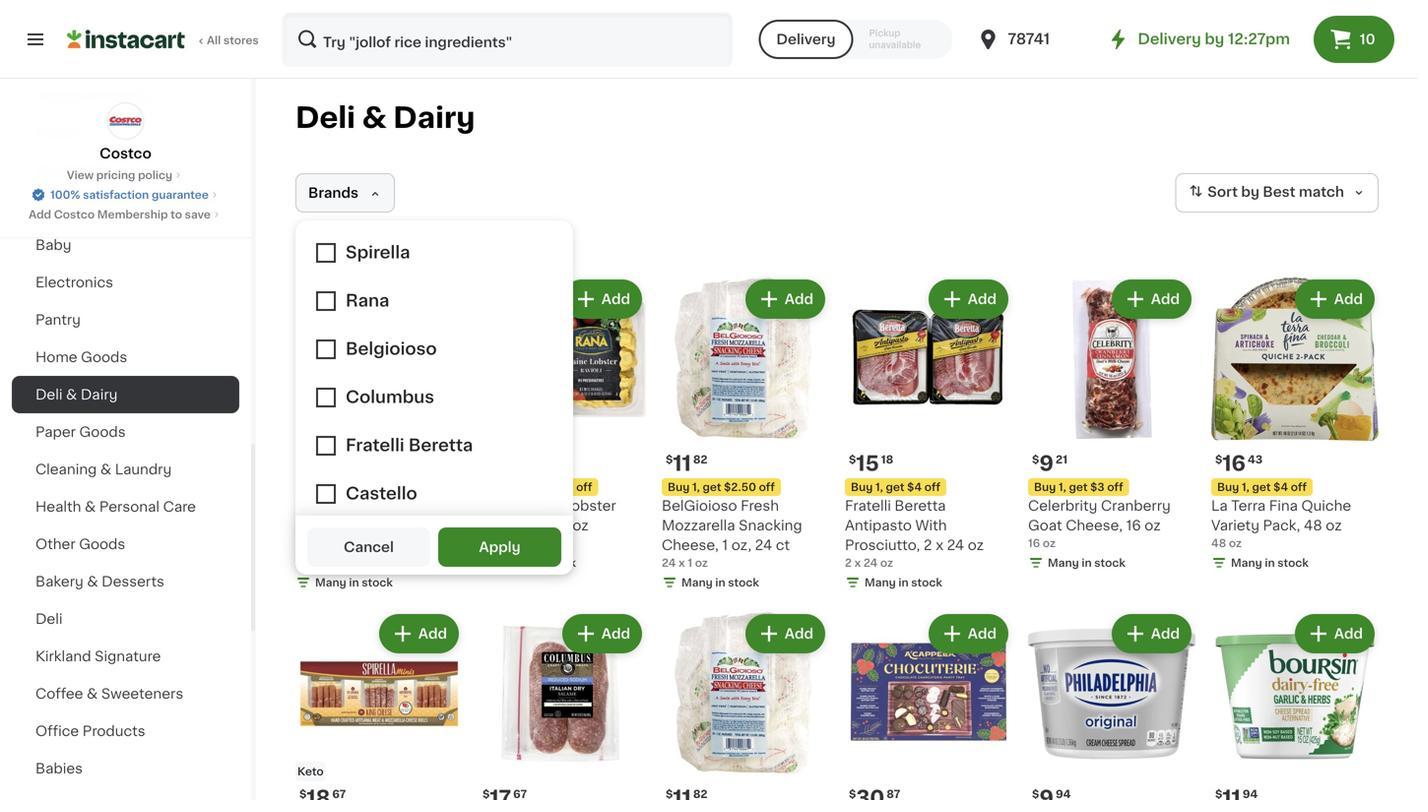 Task type: describe. For each thing, give the bounding box(es) containing it.
kirkland
[[35, 650, 91, 664]]

2 1, from the left
[[509, 482, 517, 493]]

save
[[185, 209, 211, 220]]

2 down maine
[[531, 519, 540, 533]]

salame,
[[369, 519, 424, 533]]

stock for 16
[[1278, 558, 1309, 569]]

2 94 from the left
[[1243, 789, 1258, 800]]

& for bakery & desserts link
[[87, 575, 98, 589]]

2 down italian
[[296, 558, 302, 569]]

100% satisfaction guarantee button
[[31, 183, 221, 203]]

quiche
[[1302, 499, 1352, 513]]

apply button
[[438, 528, 561, 567]]

buy 1, get $4 off for 15
[[851, 482, 941, 493]]

all
[[207, 35, 221, 46]]

2 down with in the right of the page
[[924, 539, 932, 553]]

mozzarella
[[662, 519, 735, 533]]

1 get from the left
[[336, 482, 355, 493]]

& for cleaning & laundry link
[[100, 463, 111, 477]]

& for deli & dairy link
[[66, 388, 77, 402]]

delivery by 12:27pm
[[1138, 32, 1290, 46]]

stock for 15
[[911, 578, 943, 589]]

1 horizontal spatial 48
[[1304, 519, 1323, 533]]

household link
[[12, 152, 239, 189]]

sweeteners
[[101, 688, 183, 701]]

24 right prosciutto,
[[947, 539, 965, 553]]

service type group
[[759, 20, 953, 59]]

other goods
[[35, 538, 125, 552]]

satisfaction
[[83, 190, 149, 200]]

baby link
[[12, 227, 239, 264]]

24 down prosciutto,
[[864, 558, 878, 569]]

$2.50
[[724, 482, 756, 493]]

many down cancel
[[315, 578, 346, 589]]

cleaning
[[35, 463, 97, 477]]

la terra fina quiche variety pack, 48 oz 48 oz
[[1212, 499, 1352, 549]]

stock down rana maine lobster ravioli, 2 x 13 oz 2 x 13 oz
[[545, 558, 576, 569]]

oz,
[[732, 539, 752, 553]]

snacking
[[739, 519, 802, 533]]

goods for paper goods
[[79, 426, 126, 439]]

1 vertical spatial deli
[[35, 388, 63, 402]]

home goods
[[35, 351, 127, 364]]

ct
[[776, 539, 790, 553]]

10 button
[[1314, 16, 1395, 63]]

product group containing 17
[[296, 276, 463, 595]]

oz down prosciutto,
[[881, 558, 893, 569]]

many in stock for 11
[[682, 578, 759, 589]]

0 vertical spatial deli & dairy
[[296, 104, 475, 132]]

1 vertical spatial dairy
[[81, 388, 118, 402]]

buy 1, get $4.20 off
[[485, 482, 592, 493]]

snacks & candy
[[35, 89, 149, 102]]

off for 11
[[759, 482, 775, 493]]

care
[[163, 500, 196, 514]]

many in stock for 15
[[865, 578, 943, 589]]

2 vertical spatial deli
[[35, 613, 63, 626]]

1 94 from the left
[[1056, 789, 1071, 800]]

celerbrity cranberry goat cheese, 16 oz 16 oz
[[1028, 499, 1171, 549]]

goods for other goods
[[79, 538, 125, 552]]

oz down cranberry at the right bottom
[[1145, 519, 1161, 533]]

Search field
[[284, 14, 731, 65]]

by for sort
[[1242, 185, 1260, 199]]

coffee & sweeteners link
[[12, 676, 239, 713]]

off for 15
[[925, 482, 941, 493]]

coffee
[[35, 688, 83, 701]]

9
[[1040, 454, 1054, 474]]

12:27pm
[[1228, 32, 1290, 46]]

antipasto
[[845, 519, 912, 533]]

candy
[[103, 89, 149, 102]]

fratelli beretta antipasto with prosciutto, 2 x 24 oz 2 x 24 oz
[[845, 499, 984, 569]]

$4 for 15
[[907, 482, 922, 493]]

off for 9
[[1107, 482, 1124, 493]]

brands button
[[296, 173, 395, 213]]

buy 1, get $2.50 off
[[668, 482, 775, 493]]

21
[[1056, 455, 1068, 465]]

get for 15
[[886, 482, 905, 493]]

x down maine
[[543, 519, 551, 533]]

rana
[[479, 499, 514, 513]]

italian
[[296, 519, 337, 533]]

2 down sodium
[[427, 519, 436, 533]]

1 horizontal spatial dairy
[[393, 104, 475, 132]]

guarantee
[[152, 190, 209, 200]]

24 left the ct
[[755, 539, 773, 553]]

2 off from the left
[[576, 482, 592, 493]]

view
[[67, 170, 94, 181]]

oz right prosciutto,
[[968, 539, 984, 553]]

buy for 9
[[1034, 482, 1056, 493]]

coffee & sweeteners
[[35, 688, 183, 701]]

columbus low sodium italian dry salame, 2 x 16 oz 2 x 16 oz
[[296, 499, 454, 569]]

get for 11
[[703, 482, 721, 493]]

la
[[1212, 499, 1228, 513]]

1 buy 1, get $4 off from the left
[[301, 482, 391, 493]]

x down sodium
[[439, 519, 447, 533]]

cleaning & laundry
[[35, 463, 172, 477]]

health
[[35, 500, 81, 514]]

costco link
[[100, 102, 152, 164]]

delivery for delivery
[[777, 33, 836, 46]]

office products link
[[12, 713, 239, 751]]

prosciutto,
[[845, 539, 920, 553]]

$16.38 element
[[479, 451, 646, 477]]

office
[[35, 725, 79, 739]]

snacks & candy link
[[12, 77, 239, 114]]

2 buy from the left
[[485, 482, 507, 493]]

snacks
[[35, 89, 85, 102]]

belgioioso fresh mozzarella snacking cheese, 1 oz, 24 ct 24 x 1 oz
[[662, 499, 802, 569]]

x inside belgioioso fresh mozzarella snacking cheese, 1 oz, 24 ct 24 x 1 oz
[[679, 558, 685, 569]]

$ 11 82
[[666, 454, 708, 474]]

in for 16
[[1265, 558, 1275, 569]]

78741
[[1008, 32, 1050, 46]]

$ inside $ 15 18
[[849, 455, 856, 465]]

& for coffee & sweeteners link
[[87, 688, 98, 701]]

0 horizontal spatial 1
[[688, 558, 692, 569]]

sort
[[1208, 185, 1238, 199]]

& for health & personal care link
[[85, 500, 96, 514]]

oz down ravioli,
[[512, 538, 525, 549]]

17
[[307, 454, 328, 474]]

costco logo image
[[107, 102, 144, 140]]

& up brands dropdown button
[[362, 104, 387, 132]]

x down ravioli,
[[488, 538, 495, 549]]

in for 11
[[715, 578, 726, 589]]

stock down cancel button
[[362, 578, 393, 589]]

health & personal care link
[[12, 489, 239, 526]]

beretta
[[895, 499, 946, 513]]

paper
[[35, 426, 76, 439]]

oz down goat on the bottom of the page
[[1043, 538, 1056, 549]]

many in stock for 16
[[1231, 558, 1309, 569]]

delivery by 12:27pm link
[[1107, 28, 1290, 51]]

stores
[[224, 35, 259, 46]]

stock for 9
[[1095, 558, 1126, 569]]

frozen link
[[12, 114, 239, 152]]

x down italian
[[305, 558, 311, 569]]

pricing
[[96, 170, 135, 181]]

2 down ravioli,
[[479, 538, 486, 549]]

get for 9
[[1069, 482, 1088, 493]]

in down cancel
[[349, 578, 359, 589]]

in down rana maine lobster ravioli, 2 x 13 oz 2 x 13 oz
[[532, 558, 542, 569]]

1, for 16
[[1242, 482, 1250, 493]]

product group containing 15
[[845, 276, 1013, 595]]

cancel button
[[307, 528, 430, 567]]

frozen
[[35, 126, 82, 140]]

signature
[[95, 650, 161, 664]]

cheese, inside celerbrity cranberry goat cheese, 16 oz 16 oz
[[1066, 519, 1123, 533]]



Task type: vqa. For each thing, say whether or not it's contained in the screenshot.


Task type: locate. For each thing, give the bounding box(es) containing it.
1 horizontal spatial deli & dairy
[[296, 104, 475, 132]]

add costco membership to save
[[29, 209, 211, 220]]

1 vertical spatial deli & dairy
[[35, 388, 118, 402]]

buy up fratelli
[[851, 482, 873, 493]]

columbus
[[296, 499, 366, 513]]

& for snacks & candy link
[[89, 89, 100, 102]]

4 1, from the left
[[876, 482, 883, 493]]

0 horizontal spatial $4
[[358, 482, 372, 493]]

1 horizontal spatial 1
[[722, 539, 728, 553]]

deli up brands at top
[[296, 104, 355, 132]]

0 horizontal spatial cheese,
[[662, 539, 719, 553]]

stock down fratelli beretta antipasto with prosciutto, 2 x 24 oz 2 x 24 oz
[[911, 578, 943, 589]]

78741 button
[[976, 12, 1095, 67]]

product group containing 16
[[1212, 276, 1379, 575]]

Best match Sort by field
[[1175, 173, 1379, 213]]

goods down "pantry" link
[[81, 351, 127, 364]]

personal
[[99, 500, 160, 514]]

0 vertical spatial 13
[[554, 519, 569, 533]]

0 vertical spatial 1
[[722, 539, 728, 553]]

many in stock down oz,
[[682, 578, 759, 589]]

home goods link
[[12, 339, 239, 376]]

0 vertical spatial 82
[[693, 455, 708, 465]]

$ inside the $ 9 21
[[1032, 455, 1040, 465]]

belgioioso
[[662, 499, 737, 513]]

1 $4 from the left
[[358, 482, 372, 493]]

cheese, down mozzarella at the bottom of the page
[[662, 539, 719, 553]]

product group
[[296, 276, 463, 595], [479, 276, 646, 575], [662, 276, 829, 595], [845, 276, 1013, 595], [1028, 276, 1196, 575], [1212, 276, 1379, 575], [296, 611, 463, 801], [479, 611, 646, 801], [662, 611, 829, 801], [845, 611, 1013, 801], [1028, 611, 1196, 801], [1212, 611, 1379, 801]]

products
[[83, 725, 145, 739]]

buy down 11
[[668, 482, 690, 493]]

deli & dairy link
[[12, 376, 239, 414]]

x down with in the right of the page
[[936, 539, 944, 553]]

x down prosciutto,
[[855, 558, 861, 569]]

babies
[[35, 762, 83, 776]]

deli & dairy up paper goods
[[35, 388, 118, 402]]

1 buy from the left
[[301, 482, 323, 493]]

maine
[[517, 499, 560, 513]]

1 horizontal spatial by
[[1242, 185, 1260, 199]]

by inside best match sort by field
[[1242, 185, 1260, 199]]

3 buy from the left
[[668, 482, 690, 493]]

lobster
[[563, 499, 616, 513]]

& up paper goods
[[66, 388, 77, 402]]

1, up rana
[[509, 482, 517, 493]]

many in stock
[[498, 558, 576, 569], [1048, 558, 1126, 569], [1231, 558, 1309, 569], [315, 578, 393, 589], [682, 578, 759, 589], [865, 578, 943, 589]]

0 vertical spatial 48
[[1304, 519, 1323, 533]]

0 horizontal spatial buy 1, get $4 off
[[301, 482, 391, 493]]

rana maine lobster ravioli, 2 x 13 oz 2 x 13 oz
[[479, 499, 616, 549]]

off up beretta
[[925, 482, 941, 493]]

6 off from the left
[[1291, 482, 1307, 493]]

delivery for delivery by 12:27pm
[[1138, 32, 1202, 46]]

in down belgioioso fresh mozzarella snacking cheese, 1 oz, 24 ct 24 x 1 oz
[[715, 578, 726, 589]]

get left "$3"
[[1069, 482, 1088, 493]]

2 horizontal spatial $4
[[1274, 482, 1288, 493]]

deli down bakery
[[35, 613, 63, 626]]

3 buy 1, get $4 off from the left
[[1217, 482, 1307, 493]]

$ 15 18
[[849, 454, 894, 474]]

electronics
[[35, 276, 113, 290]]

in down pack,
[[1265, 558, 1275, 569]]

buy 1, get $3 off
[[1034, 482, 1124, 493]]

oz inside belgioioso fresh mozzarella snacking cheese, 1 oz, 24 ct 24 x 1 oz
[[695, 558, 708, 569]]

13 down ravioli,
[[497, 538, 509, 549]]

cheese, inside belgioioso fresh mozzarella snacking cheese, 1 oz, 24 ct 24 x 1 oz
[[662, 539, 719, 553]]

5 1, from the left
[[1059, 482, 1067, 493]]

0 horizontal spatial costco
[[54, 209, 95, 220]]

costco up view pricing policy link
[[100, 147, 152, 161]]

match
[[1299, 185, 1345, 199]]

3 $4 from the left
[[1274, 482, 1288, 493]]

2 82 from the top
[[693, 789, 708, 800]]

oz down lobster
[[573, 519, 589, 533]]

deli link
[[12, 601, 239, 638]]

2 down prosciutto,
[[845, 558, 852, 569]]

deli & dairy up brands dropdown button
[[296, 104, 475, 132]]

buy for 11
[[668, 482, 690, 493]]

many for 16
[[1231, 558, 1262, 569]]

pets
[[35, 201, 66, 215]]

oz down quiche
[[1326, 519, 1342, 533]]

67
[[330, 455, 344, 465], [332, 789, 346, 800], [513, 789, 527, 800]]

fina
[[1269, 499, 1298, 513]]

terra
[[1231, 499, 1266, 513]]

costco
[[100, 147, 152, 161], [54, 209, 95, 220]]

1 horizontal spatial delivery
[[1138, 32, 1202, 46]]

goat
[[1028, 519, 1063, 533]]

4 get from the left
[[886, 482, 905, 493]]

4 buy from the left
[[851, 482, 873, 493]]

office products
[[35, 725, 145, 739]]

$
[[666, 455, 673, 465], [849, 455, 856, 465], [1032, 455, 1040, 465], [1215, 455, 1223, 465], [299, 789, 307, 800], [483, 789, 490, 800], [666, 789, 673, 800], [849, 789, 856, 800], [1032, 789, 1040, 800], [1215, 789, 1223, 800]]

1 horizontal spatial 13
[[554, 519, 569, 533]]

2 $4 from the left
[[907, 482, 922, 493]]

buy up rana
[[485, 482, 507, 493]]

$ inside $ 16 43
[[1215, 455, 1223, 465]]

0 horizontal spatial deli & dairy
[[35, 388, 118, 402]]

1 vertical spatial 1
[[688, 558, 692, 569]]

94
[[1056, 789, 1071, 800], [1243, 789, 1258, 800]]

buy 1, get $4 off up terra
[[1217, 482, 1307, 493]]

many for 11
[[682, 578, 713, 589]]

many
[[498, 558, 530, 569], [1048, 558, 1079, 569], [1231, 558, 1262, 569], [315, 578, 346, 589], [682, 578, 713, 589], [865, 578, 896, 589]]

$4 up the low
[[358, 482, 372, 493]]

0 vertical spatial costco
[[100, 147, 152, 161]]

1 off from the left
[[375, 482, 391, 493]]

1 vertical spatial costco
[[54, 209, 95, 220]]

1, up belgioioso
[[692, 482, 700, 493]]

$4.20
[[541, 482, 574, 493]]

many in stock down pack,
[[1231, 558, 1309, 569]]

1,
[[326, 482, 334, 493], [509, 482, 517, 493], [692, 482, 700, 493], [876, 482, 883, 493], [1059, 482, 1067, 493], [1242, 482, 1250, 493]]

membership
[[97, 209, 168, 220]]

1, up columbus
[[326, 482, 334, 493]]

view pricing policy link
[[67, 167, 184, 183]]

best
[[1263, 185, 1296, 199]]

delivery inside delivery button
[[777, 33, 836, 46]]

baby
[[35, 238, 71, 252]]

household
[[35, 164, 111, 177]]

0 horizontal spatial 48
[[1212, 538, 1227, 549]]

67 inside 17 67
[[330, 455, 344, 465]]

1 vertical spatial goods
[[79, 426, 126, 439]]

by inside 'delivery by 12:27pm' link
[[1205, 32, 1225, 46]]

paper goods link
[[12, 414, 239, 451]]

cheese, down celerbrity
[[1066, 519, 1123, 533]]

1 horizontal spatial costco
[[100, 147, 152, 161]]

costco down 100% at left top
[[54, 209, 95, 220]]

off up the low
[[375, 482, 391, 493]]

2
[[427, 519, 436, 533], [531, 519, 540, 533], [479, 538, 486, 549], [924, 539, 932, 553], [296, 558, 302, 569], [845, 558, 852, 569]]

1 vertical spatial 13
[[497, 538, 509, 549]]

24 down mozzarella at the bottom of the page
[[662, 558, 676, 569]]

0 vertical spatial cheese,
[[1066, 519, 1123, 533]]

low
[[370, 499, 398, 513]]

& right bakery
[[87, 575, 98, 589]]

in down celerbrity cranberry goat cheese, 16 oz 16 oz
[[1082, 558, 1092, 569]]

get up belgioioso
[[703, 482, 721, 493]]

many down goat on the bottom of the page
[[1048, 558, 1079, 569]]

3 1, from the left
[[692, 482, 700, 493]]

kirkland signature
[[35, 650, 161, 664]]

buy 1, get $4 off for 16
[[1217, 482, 1307, 493]]

6 get from the left
[[1252, 482, 1271, 493]]

1 horizontal spatial $4
[[907, 482, 922, 493]]

& right coffee
[[87, 688, 98, 701]]

1 vertical spatial by
[[1242, 185, 1260, 199]]

buy down 17
[[301, 482, 323, 493]]

buy for 16
[[1217, 482, 1239, 493]]

by right sort
[[1242, 185, 1260, 199]]

bakery
[[35, 575, 83, 589]]

15
[[856, 454, 879, 474]]

48 down quiche
[[1304, 519, 1323, 533]]

1, for 11
[[692, 482, 700, 493]]

get up maine
[[520, 482, 538, 493]]

0 vertical spatial goods
[[81, 351, 127, 364]]

in for 9
[[1082, 558, 1092, 569]]

0 horizontal spatial dairy
[[81, 388, 118, 402]]

many in stock down prosciutto,
[[865, 578, 943, 589]]

82 inside $ 11 82
[[693, 455, 708, 465]]

pack,
[[1263, 519, 1301, 533]]

0 horizontal spatial 94
[[1056, 789, 1071, 800]]

by
[[1205, 32, 1225, 46], [1242, 185, 1260, 199]]

oz down italian
[[314, 539, 330, 553]]

cheese,
[[1066, 519, 1123, 533], [662, 539, 719, 553]]

buy 1, get $4 off
[[301, 482, 391, 493], [851, 482, 941, 493], [1217, 482, 1307, 493]]

1 left oz,
[[722, 539, 728, 553]]

None search field
[[282, 12, 733, 67]]

87
[[887, 789, 901, 800]]

get up terra
[[1252, 482, 1271, 493]]

fresh
[[741, 499, 779, 513]]

many down mozzarella at the bottom of the page
[[682, 578, 713, 589]]

cranberry
[[1101, 499, 1171, 513]]

all stores
[[207, 35, 259, 46]]

brands
[[308, 186, 359, 200]]

get for 16
[[1252, 482, 1271, 493]]

$4 up fina
[[1274, 482, 1288, 493]]

1 horizontal spatial 94
[[1243, 789, 1258, 800]]

5 off from the left
[[1107, 482, 1124, 493]]

sodium
[[402, 499, 454, 513]]

delivery inside 'delivery by 12:27pm' link
[[1138, 32, 1202, 46]]

health & personal care
[[35, 500, 196, 514]]

1 vertical spatial cheese,
[[662, 539, 719, 553]]

home
[[35, 351, 77, 364]]

bakery & desserts link
[[12, 563, 239, 601]]

many for 9
[[1048, 558, 1079, 569]]

by left "12:27pm"
[[1205, 32, 1225, 46]]

many for 15
[[865, 578, 896, 589]]

many in stock down celerbrity cranberry goat cheese, 16 oz 16 oz
[[1048, 558, 1126, 569]]

stock for 11
[[728, 578, 759, 589]]

1 horizontal spatial buy 1, get $4 off
[[851, 482, 941, 493]]

deli up paper
[[35, 388, 63, 402]]

2 get from the left
[[520, 482, 538, 493]]

many in stock down rana maine lobster ravioli, 2 x 13 oz 2 x 13 oz
[[498, 558, 576, 569]]

cleaning & laundry link
[[12, 451, 239, 489]]

laundry
[[115, 463, 172, 477]]

apply
[[479, 541, 521, 555]]

off up fresh
[[759, 482, 775, 493]]

13
[[554, 519, 569, 533], [497, 538, 509, 549]]

1 1, from the left
[[326, 482, 334, 493]]

oz down dry
[[329, 558, 342, 569]]

1, up fratelli
[[876, 482, 883, 493]]

1 82 from the top
[[693, 455, 708, 465]]

pets link
[[12, 189, 239, 227]]

0 horizontal spatial by
[[1205, 32, 1225, 46]]

many in stock down cancel
[[315, 578, 393, 589]]

product group containing 11
[[662, 276, 829, 595]]

24
[[755, 539, 773, 553], [947, 539, 965, 553], [662, 558, 676, 569], [864, 558, 878, 569]]

0 vertical spatial deli
[[296, 104, 355, 132]]

3 off from the left
[[759, 482, 775, 493]]

1 vertical spatial 48
[[1212, 538, 1227, 549]]

2 vertical spatial goods
[[79, 538, 125, 552]]

1 horizontal spatial cheese,
[[1066, 519, 1123, 533]]

deli & dairy
[[296, 104, 475, 132], [35, 388, 118, 402]]

in for 15
[[899, 578, 909, 589]]

2 horizontal spatial buy 1, get $4 off
[[1217, 482, 1307, 493]]

buy 1, get $4 off down 18
[[851, 482, 941, 493]]

0 vertical spatial dairy
[[393, 104, 475, 132]]

view pricing policy
[[67, 170, 172, 181]]

4 off from the left
[[925, 482, 941, 493]]

off right "$3"
[[1107, 482, 1124, 493]]

11
[[673, 454, 691, 474]]

oz down variety
[[1229, 538, 1242, 549]]

buy down '9'
[[1034, 482, 1056, 493]]

stock down celerbrity cranberry goat cheese, 16 oz 16 oz
[[1095, 558, 1126, 569]]

$ 16 43
[[1215, 454, 1263, 474]]

buy
[[301, 482, 323, 493], [485, 482, 507, 493], [668, 482, 690, 493], [851, 482, 873, 493], [1034, 482, 1056, 493], [1217, 482, 1239, 493]]

pantry link
[[12, 301, 239, 339]]

$ inside $ 11 82
[[666, 455, 673, 465]]

48 down variety
[[1212, 538, 1227, 549]]

many in stock for 9
[[1048, 558, 1126, 569]]

product group containing 9
[[1028, 276, 1196, 575]]

0 horizontal spatial delivery
[[777, 33, 836, 46]]

10
[[1360, 33, 1376, 46]]

sort by
[[1208, 185, 1260, 199]]

$4 for 16
[[1274, 482, 1288, 493]]

1 vertical spatial 82
[[693, 789, 708, 800]]

1, up celerbrity
[[1059, 482, 1067, 493]]

instacart logo image
[[67, 28, 185, 51]]

get up columbus
[[336, 482, 355, 493]]

in down prosciutto,
[[899, 578, 909, 589]]

0 vertical spatial by
[[1205, 32, 1225, 46]]

desserts
[[102, 575, 164, 589]]

43
[[1248, 455, 1263, 465]]

3 get from the left
[[703, 482, 721, 493]]

& left 'candy'
[[89, 89, 100, 102]]

1, for 9
[[1059, 482, 1067, 493]]

with
[[916, 519, 947, 533]]

get
[[336, 482, 355, 493], [520, 482, 538, 493], [703, 482, 721, 493], [886, 482, 905, 493], [1069, 482, 1088, 493], [1252, 482, 1271, 493]]

dairy
[[393, 104, 475, 132], [81, 388, 118, 402]]

off for 16
[[1291, 482, 1307, 493]]

many down prosciutto,
[[865, 578, 896, 589]]

stock down pack,
[[1278, 558, 1309, 569]]

get down 18
[[886, 482, 905, 493]]

fratelli
[[845, 499, 891, 513]]

x down mozzarella at the bottom of the page
[[679, 558, 685, 569]]

0 horizontal spatial 13
[[497, 538, 509, 549]]

oz down mozzarella at the bottom of the page
[[695, 558, 708, 569]]

buy up la on the right bottom of page
[[1217, 482, 1239, 493]]

16
[[1223, 454, 1246, 474], [1126, 519, 1141, 533], [1028, 538, 1040, 549], [296, 539, 310, 553], [314, 558, 326, 569]]

2 buy 1, get $4 off from the left
[[851, 482, 941, 493]]

1, for 15
[[876, 482, 883, 493]]

off up fina
[[1291, 482, 1307, 493]]

add costco membership to save link
[[29, 207, 223, 223]]

goods up bakery & desserts in the left of the page
[[79, 538, 125, 552]]

5 get from the left
[[1069, 482, 1088, 493]]

6 buy from the left
[[1217, 482, 1239, 493]]

stock down oz,
[[728, 578, 759, 589]]

& left laundry
[[100, 463, 111, 477]]

other
[[35, 538, 75, 552]]

5 buy from the left
[[1034, 482, 1056, 493]]

1, up terra
[[1242, 482, 1250, 493]]

policy
[[138, 170, 172, 181]]

by for delivery
[[1205, 32, 1225, 46]]

buy for 15
[[851, 482, 873, 493]]

goods for home goods
[[81, 351, 127, 364]]

13 down maine
[[554, 519, 569, 533]]

delivery
[[1138, 32, 1202, 46], [777, 33, 836, 46]]

many down "apply"
[[498, 558, 530, 569]]

6 1, from the left
[[1242, 482, 1250, 493]]

& right health
[[85, 500, 96, 514]]



